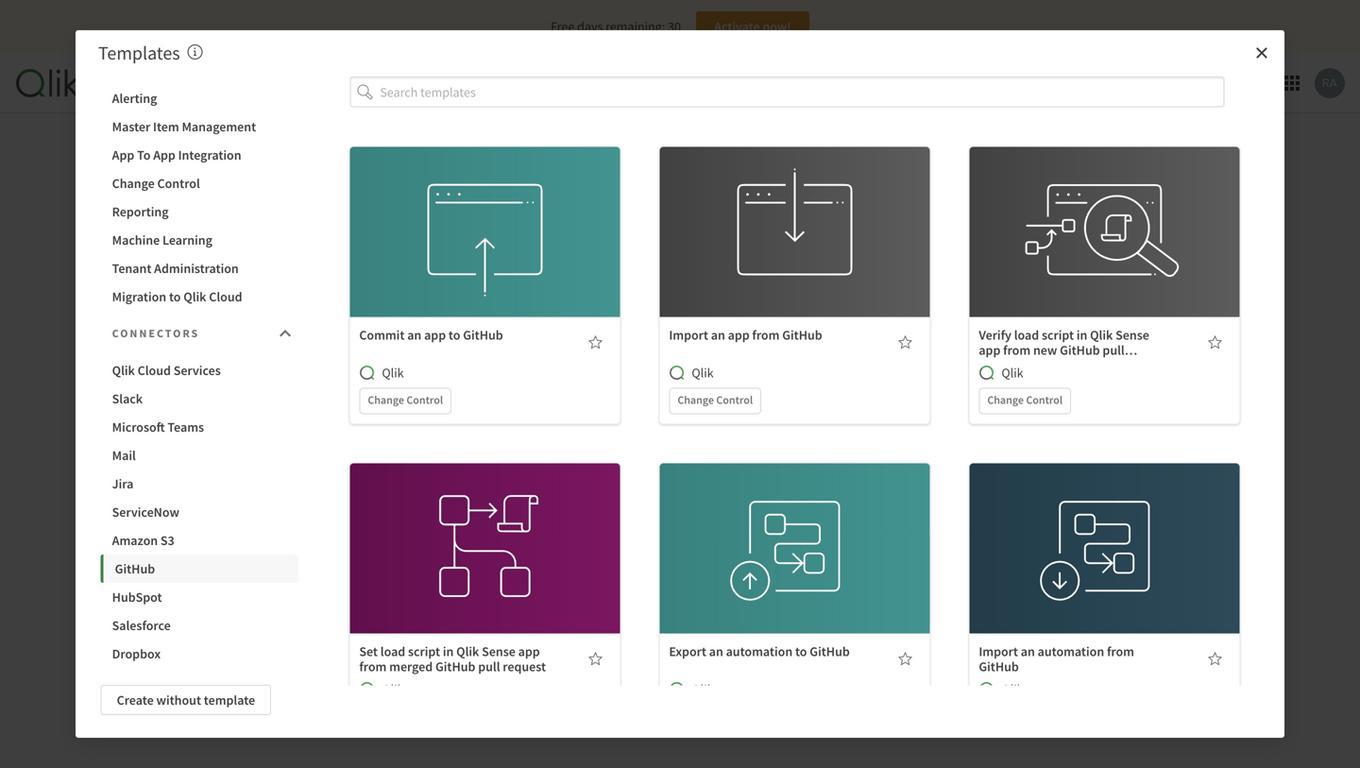 Task type: locate. For each thing, give the bounding box(es) containing it.
qlik
[[184, 288, 206, 305], [1090, 327, 1113, 344], [112, 362, 135, 379], [382, 364, 404, 381], [692, 364, 714, 381], [1002, 364, 1024, 381], [456, 643, 479, 660], [382, 681, 404, 698], [692, 681, 714, 698], [1002, 681, 1024, 698]]

1 horizontal spatial cloud
[[209, 288, 242, 305]]

use
[[447, 203, 468, 220], [757, 203, 778, 220], [1067, 203, 1088, 220], [447, 519, 468, 536], [757, 519, 778, 536], [1067, 519, 1088, 536]]

0 vertical spatial import
[[669, 327, 708, 344]]

mail
[[112, 447, 136, 464]]

0 vertical spatial to
[[169, 288, 181, 305]]

create inside create without template button
[[117, 692, 154, 709]]

master item management
[[112, 118, 256, 135]]

qlik inside set load script in qlik sense app from merged github pull request
[[456, 643, 479, 660]]

1 horizontal spatial sense
[[1116, 327, 1150, 344]]

0 horizontal spatial load
[[380, 643, 405, 660]]

connectors button
[[101, 315, 299, 352]]

an inside the import an automation from github
[[1021, 643, 1035, 660]]

pull inside verify load script in qlik sense app from new github pull request
[[1103, 342, 1125, 359]]

to inside button
[[169, 288, 181, 305]]

from inside the import an automation from github
[[1107, 643, 1135, 660]]

jira button
[[101, 470, 299, 498]]

template for set load script in qlik sense app from merged github pull request
[[471, 519, 522, 536]]

request for verify load script in qlik sense app from new github pull request
[[979, 357, 1022, 374]]

1 vertical spatial to
[[449, 327, 460, 344]]

1 vertical spatial script
[[408, 643, 440, 660]]

request for set load script in qlik sense app from merged github pull request
[[503, 658, 546, 675]]

1 horizontal spatial import
[[979, 643, 1018, 660]]

qlik image down set
[[359, 682, 374, 697]]

add to favorites image for verify load script in qlik sense app from new github pull request
[[1208, 335, 1223, 350]]

1 horizontal spatial create
[[637, 504, 673, 521]]

0 vertical spatial cloud
[[209, 288, 242, 305]]

in right the new
[[1077, 327, 1088, 344]]

migration
[[112, 288, 166, 305]]

request inside set load script in qlik sense app from merged github pull request
[[503, 658, 546, 675]]

salesforce
[[112, 617, 171, 634]]

in right merged
[[443, 643, 454, 660]]

connectors
[[112, 326, 200, 341]]

use template for import an automation from github
[[1067, 519, 1142, 536]]

load for merged
[[380, 643, 405, 660]]

change control for commit an app to github
[[368, 393, 443, 407]]

use for set load script in qlik sense app from merged github pull request
[[447, 519, 468, 536]]

use template button for import an app from github
[[736, 196, 854, 226]]

1 vertical spatial cloud
[[138, 362, 171, 379]]

pull right the new
[[1103, 342, 1125, 359]]

control down the new
[[1026, 393, 1063, 407]]

to
[[137, 146, 151, 163]]

create inside create automation button
[[637, 504, 673, 521]]

use template
[[447, 203, 522, 220], [757, 203, 832, 220], [1067, 203, 1142, 220], [447, 519, 522, 536], [757, 519, 832, 536], [1067, 519, 1142, 536]]

1 horizontal spatial request
[[979, 357, 1022, 374]]

1 vertical spatial create
[[117, 692, 154, 709]]

details for verify load script in qlik sense app from new github pull request
[[1085, 244, 1124, 261]]

app inside verify load script in qlik sense app from new github pull request
[[979, 342, 1001, 359]]

servicenow
[[112, 504, 179, 521]]

create down have
[[637, 504, 673, 521]]

qlik image down the import an automation from github
[[979, 682, 994, 697]]

change for import an app from github
[[678, 393, 714, 407]]

change for verify load script in qlik sense app from new github pull request
[[988, 393, 1024, 407]]

qlik image down export on the bottom of the page
[[669, 682, 684, 697]]

machine learning button
[[101, 226, 299, 254]]

use template for import an app from github
[[757, 203, 832, 220]]

1 horizontal spatial to
[[449, 327, 460, 344]]

2 horizontal spatial to
[[795, 643, 807, 660]]

0 horizontal spatial script
[[408, 643, 440, 660]]

verify load script in qlik sense app from new github pull request
[[979, 327, 1150, 374]]

0 vertical spatial load
[[1014, 327, 1039, 344]]

1 horizontal spatial pull
[[1103, 342, 1125, 359]]

reporting
[[112, 203, 169, 220]]

control down the commit an app to github
[[407, 393, 443, 407]]

0 horizontal spatial app
[[112, 146, 134, 163]]

request inside verify load script in qlik sense app from new github pull request
[[979, 357, 1022, 374]]

qlik cloud services button
[[101, 356, 299, 384]]

pull inside set load script in qlik sense app from merged github pull request
[[478, 658, 500, 675]]

1 horizontal spatial app
[[153, 146, 176, 163]]

use template for set load script in qlik sense app from merged github pull request
[[447, 519, 522, 536]]

1 vertical spatial in
[[443, 643, 454, 660]]

0 horizontal spatial pull
[[478, 658, 500, 675]]

2 app from the left
[[153, 146, 176, 163]]

microsoft
[[112, 419, 165, 436]]

script right verify
[[1042, 327, 1074, 344]]

connections
[[342, 74, 413, 91]]

item
[[153, 118, 179, 135]]

in
[[1077, 327, 1088, 344], [443, 643, 454, 660]]

use template for commit an app to github
[[447, 203, 522, 220]]

use template button for set load script in qlik sense app from merged github pull request
[[426, 513, 544, 543]]

change down commit
[[368, 393, 404, 407]]

request
[[979, 357, 1022, 374], [503, 658, 546, 675]]

import inside the import an automation from github
[[979, 643, 1018, 660]]

set
[[359, 643, 378, 660]]

automation
[[676, 504, 743, 521], [726, 643, 793, 660], [1038, 643, 1105, 660]]

template inside button
[[204, 692, 255, 709]]

reporting button
[[101, 197, 299, 226]]

cloud down connectors
[[138, 362, 171, 379]]

qlik image down import an app from github
[[669, 365, 684, 380]]

templates are pre-built automations that help you automate common business workflows. get started by selecting one of the pre-built templates or choose the blank canvas to build an automation from scratch. image
[[188, 44, 203, 60]]

1 vertical spatial load
[[380, 643, 405, 660]]

tab list
[[94, 53, 428, 113]]

template for commit an app to github
[[471, 203, 522, 220]]

load right verify
[[1014, 327, 1039, 344]]

0 vertical spatial pull
[[1103, 342, 1125, 359]]

app left to
[[112, 146, 134, 163]]

pull
[[1103, 342, 1125, 359], [478, 658, 500, 675]]

control down app to app integration
[[157, 175, 200, 192]]

script inside verify load script in qlik sense app from new github pull request
[[1042, 327, 1074, 344]]

amazon
[[112, 532, 158, 549]]

change up "reporting"
[[112, 175, 155, 192]]

qlik right the new
[[1090, 327, 1113, 344]]

amazon s3 button
[[101, 526, 299, 555]]

machine
[[112, 231, 160, 248]]

create without template button
[[101, 685, 271, 715]]

use for verify load script in qlik sense app from new github pull request
[[1067, 203, 1088, 220]]

import an app from github
[[669, 327, 823, 344]]

1 horizontal spatial script
[[1042, 327, 1074, 344]]

use template button for import an automation from github
[[1046, 513, 1164, 543]]

app inside set load script in qlik sense app from merged github pull request
[[518, 643, 540, 660]]

use template button
[[426, 196, 544, 226], [736, 196, 854, 226], [1046, 196, 1164, 226], [426, 513, 544, 543], [736, 513, 854, 543], [1046, 513, 1164, 543]]

qlik down import an app from github
[[692, 364, 714, 381]]

0 horizontal spatial sense
[[482, 643, 516, 660]]

use template button for export an automation to github
[[736, 513, 854, 543]]

details for set load script in qlik sense app from merged github pull request
[[465, 561, 504, 578]]

0 horizontal spatial create
[[117, 692, 154, 709]]

qlik image down commit
[[359, 365, 374, 380]]

automation for export
[[726, 643, 793, 660]]

an for import an automation from github
[[1021, 643, 1035, 660]]

sense right merged
[[482, 643, 516, 660]]

0 horizontal spatial import
[[669, 327, 708, 344]]

0 horizontal spatial in
[[443, 643, 454, 660]]

automation inside the import an automation from github
[[1038, 643, 1105, 660]]

30
[[668, 18, 681, 35]]

sense inside set load script in qlik sense app from merged github pull request
[[482, 643, 516, 660]]

add to favorites image for set load script in qlik sense app from merged github pull request
[[588, 651, 603, 667]]

cloud down tenant administration button
[[209, 288, 242, 305]]

template
[[471, 203, 522, 220], [781, 203, 832, 220], [1091, 203, 1142, 220], [471, 519, 522, 536], [781, 519, 832, 536], [1091, 519, 1142, 536], [204, 692, 255, 709]]

from inside verify load script in qlik sense app from new github pull request
[[1003, 342, 1031, 359]]

qlik image down verify
[[979, 365, 994, 380]]

in inside set load script in qlik sense app from merged github pull request
[[443, 643, 454, 660]]

qlik down administration
[[184, 288, 206, 305]]

templates are pre-built automations that help you automate common business workflows. get started by selecting one of the pre-built templates or choose the blank canvas to build an automation from scratch. tooltip
[[188, 41, 203, 65]]

github inside verify load script in qlik sense app from new github pull request
[[1060, 342, 1100, 359]]

use template button for commit an app to github
[[426, 196, 544, 226]]

template for import an automation from github
[[1091, 519, 1142, 536]]

amazon s3
[[112, 532, 174, 549]]

1 vertical spatial import
[[979, 643, 1018, 660]]

import
[[669, 327, 708, 344], [979, 643, 1018, 660]]

details
[[465, 244, 504, 261], [775, 244, 814, 261], [1085, 244, 1124, 261], [465, 561, 504, 578], [775, 561, 814, 578], [1085, 561, 1124, 578]]

0 vertical spatial sense
[[1116, 327, 1150, 344]]

administration
[[154, 260, 239, 277]]

create left without
[[117, 692, 154, 709]]

0 horizontal spatial request
[[503, 658, 546, 675]]

qlik image
[[359, 365, 374, 380], [979, 365, 994, 380], [359, 682, 374, 697]]

change control down the new
[[988, 393, 1063, 407]]

from
[[752, 327, 780, 344], [1003, 342, 1031, 359], [1107, 643, 1135, 660], [359, 658, 387, 675]]

use for commit an app to github
[[447, 203, 468, 220]]

change down verify
[[988, 393, 1024, 407]]

details for export an automation to github
[[775, 561, 814, 578]]

control inside button
[[157, 175, 200, 192]]

template for verify load script in qlik sense app from new github pull request
[[1091, 203, 1142, 220]]

1 vertical spatial request
[[503, 658, 546, 675]]

change control inside button
[[112, 175, 200, 192]]

to
[[169, 288, 181, 305], [449, 327, 460, 344], [795, 643, 807, 660]]

add to favorites image for export an automation to github
[[898, 651, 913, 667]]

qlik right merged
[[456, 643, 479, 660]]

0 vertical spatial in
[[1077, 327, 1088, 344]]

template for export an automation to github
[[781, 519, 832, 536]]

load inside verify load script in qlik sense app from new github pull request
[[1014, 327, 1039, 344]]

1 vertical spatial sense
[[482, 643, 516, 660]]

sense right the new
[[1116, 327, 1150, 344]]

change control for verify load script in qlik sense app from new github pull request
[[988, 393, 1063, 407]]

load
[[1014, 327, 1039, 344], [380, 643, 405, 660]]

use for export an automation to github
[[757, 519, 778, 536]]

qlik image
[[669, 365, 684, 380], [669, 682, 684, 697], [979, 682, 994, 697]]

pull right merged
[[478, 658, 500, 675]]

dropbox button
[[101, 640, 299, 668]]

1 horizontal spatial load
[[1014, 327, 1039, 344]]

load right set
[[380, 643, 405, 660]]

automations button
[[94, 53, 197, 113]]

in for new
[[1077, 327, 1088, 344]]

Search templates text field
[[380, 77, 1225, 107]]

automations
[[693, 463, 776, 482]]

slack button
[[101, 384, 299, 413]]

0 horizontal spatial to
[[169, 288, 181, 305]]

app right to
[[153, 146, 176, 163]]

import an automation from github
[[979, 643, 1135, 675]]

machine learning
[[112, 231, 212, 248]]

0 vertical spatial script
[[1042, 327, 1074, 344]]

1 horizontal spatial in
[[1077, 327, 1088, 344]]

merged
[[389, 658, 433, 675]]

without
[[156, 692, 201, 709]]

control
[[157, 175, 200, 192], [407, 393, 443, 407], [716, 393, 753, 407], [1026, 393, 1063, 407]]

add to favorites image
[[1208, 335, 1223, 350], [588, 651, 603, 667], [1208, 651, 1223, 667]]

remaining:
[[606, 18, 665, 35]]

an
[[407, 327, 422, 344], [711, 327, 725, 344], [709, 643, 723, 660], [1021, 643, 1035, 660]]

in inside verify load script in qlik sense app from new github pull request
[[1077, 327, 1088, 344]]

templates
[[98, 41, 180, 65]]

change up you do not have any automations yet
[[678, 393, 714, 407]]

change inside button
[[112, 175, 155, 192]]

to for commit an app to github
[[449, 327, 460, 344]]

qlik image for export an automation to github
[[669, 682, 684, 697]]

migration to qlik cloud
[[112, 288, 242, 305]]

sense for set load script in qlik sense app from merged github pull request
[[482, 643, 516, 660]]

change control down to
[[112, 175, 200, 192]]

script right set
[[408, 643, 440, 660]]

2 vertical spatial to
[[795, 643, 807, 660]]

control down import an app from github
[[716, 393, 753, 407]]

teams
[[168, 419, 204, 436]]

script inside set load script in qlik sense app from merged github pull request
[[408, 643, 440, 660]]

load inside set load script in qlik sense app from merged github pull request
[[380, 643, 405, 660]]

import for import an app from github
[[669, 327, 708, 344]]

0 horizontal spatial cloud
[[138, 362, 171, 379]]

1 vertical spatial pull
[[478, 658, 500, 675]]

dropbox
[[112, 645, 161, 662]]

change control down commit
[[368, 393, 443, 407]]

an for import an app from github
[[711, 327, 725, 344]]

github
[[463, 327, 503, 344], [782, 327, 823, 344], [1060, 342, 1100, 359], [115, 560, 155, 577], [810, 643, 850, 660], [435, 658, 476, 675], [979, 658, 1019, 675]]

qlik down merged
[[382, 681, 404, 698]]

activate
[[714, 18, 760, 35]]

change control
[[112, 175, 200, 192], [368, 393, 443, 407], [678, 393, 753, 407], [988, 393, 1063, 407]]

change
[[112, 175, 155, 192], [368, 393, 404, 407], [678, 393, 714, 407], [988, 393, 1024, 407]]

add to favorites image
[[588, 335, 603, 350], [898, 335, 913, 350], [898, 651, 913, 667]]

0 vertical spatial request
[[979, 357, 1022, 374]]

use template for export an automation to github
[[757, 519, 832, 536]]

slack
[[112, 390, 143, 407]]

app
[[112, 146, 134, 163], [153, 146, 176, 163]]

template for import an app from github
[[781, 203, 832, 220]]

sense inside verify load script in qlik sense app from new github pull request
[[1116, 327, 1150, 344]]

qlik image for set load script in qlik sense app from merged github pull request
[[359, 682, 374, 697]]

change control down import an app from github
[[678, 393, 753, 407]]

pull for verify load script in qlik sense app from new github pull request
[[1103, 342, 1125, 359]]

management
[[182, 118, 256, 135]]

1 app from the left
[[112, 146, 134, 163]]

script
[[1042, 327, 1074, 344], [408, 643, 440, 660]]

0 vertical spatial create
[[637, 504, 673, 521]]

sense
[[1116, 327, 1150, 344], [482, 643, 516, 660]]

app to app integration
[[112, 146, 241, 163]]

details button
[[426, 238, 544, 268], [736, 238, 854, 268], [1046, 238, 1164, 268], [426, 554, 544, 584], [736, 554, 854, 584], [1046, 554, 1164, 584]]

github inside button
[[115, 560, 155, 577]]



Task type: vqa. For each thing, say whether or not it's contained in the screenshot.
the leftmost RUBY ANDERSON image
no



Task type: describe. For each thing, give the bounding box(es) containing it.
add to favorites image for commit an app to github
[[588, 335, 603, 350]]

you do not have any automations yet
[[561, 463, 799, 482]]

alerting button
[[101, 84, 299, 112]]

you
[[561, 463, 584, 482]]

qlik image for import an app from github
[[669, 365, 684, 380]]

qlik down the import an automation from github
[[1002, 681, 1024, 698]]

use for import an automation from github
[[1067, 519, 1088, 536]]

qlik down export on the bottom of the page
[[692, 681, 714, 698]]

qlik inside verify load script in qlik sense app from new github pull request
[[1090, 327, 1113, 344]]

hubspot button
[[101, 583, 299, 611]]

to for export an automation to github
[[795, 643, 807, 660]]

details button for commit an app to github
[[426, 238, 544, 268]]

days
[[577, 18, 603, 35]]

an for commit an app to github
[[407, 327, 422, 344]]

export
[[669, 643, 707, 660]]

master
[[112, 118, 150, 135]]

create automation
[[637, 504, 743, 521]]

free
[[551, 18, 575, 35]]

commit an app to github
[[359, 327, 503, 344]]

services
[[174, 362, 221, 379]]

sense for verify load script in qlik sense app from new github pull request
[[1116, 327, 1150, 344]]

have
[[632, 463, 664, 482]]

integration
[[178, 146, 241, 163]]

control for commit an app to github
[[407, 393, 443, 407]]

activate now!
[[714, 18, 791, 35]]

mail button
[[101, 441, 299, 470]]

tenant administration button
[[101, 254, 299, 282]]

tab list containing automations
[[94, 53, 428, 113]]

qlik down verify
[[1002, 364, 1024, 381]]

add to favorites image for import an app from github
[[898, 335, 913, 350]]

free days remaining: 30
[[551, 18, 681, 35]]

set load script in qlik sense app from merged github pull request
[[359, 643, 546, 675]]

use for import an app from github
[[757, 203, 778, 220]]

qlik image for import an automation from github
[[979, 682, 994, 697]]

details button for import an app from github
[[736, 238, 854, 268]]

details button for import an automation from github
[[1046, 554, 1164, 584]]

create for create without template
[[117, 692, 154, 709]]

load for new
[[1014, 327, 1039, 344]]

master item management button
[[101, 112, 299, 141]]

qlik up the slack
[[112, 362, 135, 379]]

not
[[607, 463, 629, 482]]

tenant administration
[[112, 260, 239, 277]]

from inside set load script in qlik sense app from merged github pull request
[[359, 658, 387, 675]]

change for commit an app to github
[[368, 393, 404, 407]]

details for import an app from github
[[775, 244, 814, 261]]

change control for import an app from github
[[678, 393, 753, 407]]

details button for export an automation to github
[[736, 554, 854, 584]]

control for import an app from github
[[716, 393, 753, 407]]

script for new
[[1042, 327, 1074, 344]]

control for verify load script in qlik sense app from new github pull request
[[1026, 393, 1063, 407]]

new
[[1033, 342, 1057, 359]]

create without template
[[117, 692, 255, 709]]

export an automation to github
[[669, 643, 850, 660]]

create automation button
[[603, 497, 758, 528]]

details button for set load script in qlik sense app from merged github pull request
[[426, 554, 544, 584]]

hubspot
[[112, 589, 162, 606]]

qlik down commit
[[382, 364, 404, 381]]

details for commit an app to github
[[465, 244, 504, 261]]

use template for verify load script in qlik sense app from new github pull request
[[1067, 203, 1142, 220]]

automation for import
[[1038, 643, 1105, 660]]

use template button for verify load script in qlik sense app from new github pull request
[[1046, 196, 1164, 226]]

tenant
[[112, 260, 152, 277]]

jira
[[112, 475, 134, 492]]

connections button
[[327, 53, 428, 113]]

migration to qlik cloud button
[[101, 282, 299, 311]]

change control button
[[101, 169, 299, 197]]

an for export an automation to github
[[709, 643, 723, 660]]

automation inside button
[[676, 504, 743, 521]]

qlik image for commit an app to github
[[359, 365, 374, 380]]

qlik cloud services
[[112, 362, 221, 379]]

details for import an automation from github
[[1085, 561, 1124, 578]]

pull for set load script in qlik sense app from merged github pull request
[[478, 658, 500, 675]]

alerting
[[112, 90, 157, 107]]

app to app integration button
[[101, 141, 299, 169]]

script for merged
[[408, 643, 440, 660]]

github inside the import an automation from github
[[979, 658, 1019, 675]]

do
[[588, 463, 604, 482]]

create for create automation
[[637, 504, 673, 521]]

commit
[[359, 327, 405, 344]]

in for merged
[[443, 643, 454, 660]]

servicenow button
[[101, 498, 299, 526]]

github button
[[101, 555, 299, 583]]

qlik image for verify load script in qlik sense app from new github pull request
[[979, 365, 994, 380]]

github inside set load script in qlik sense app from merged github pull request
[[435, 658, 476, 675]]

learning
[[162, 231, 212, 248]]

now!
[[763, 18, 791, 35]]

microsoft teams
[[112, 419, 204, 436]]

yet
[[779, 463, 799, 482]]

activate now! link
[[696, 11, 810, 42]]

details button for verify load script in qlik sense app from new github pull request
[[1046, 238, 1164, 268]]

s3
[[160, 532, 174, 549]]

add to favorites image for import an automation from github
[[1208, 651, 1223, 667]]

any
[[667, 463, 690, 482]]

microsoft teams button
[[101, 413, 299, 441]]

import for import an automation from github
[[979, 643, 1018, 660]]

automations
[[109, 74, 182, 91]]

close image
[[1255, 45, 1270, 60]]

verify
[[979, 327, 1012, 344]]

salesforce button
[[101, 611, 299, 640]]



